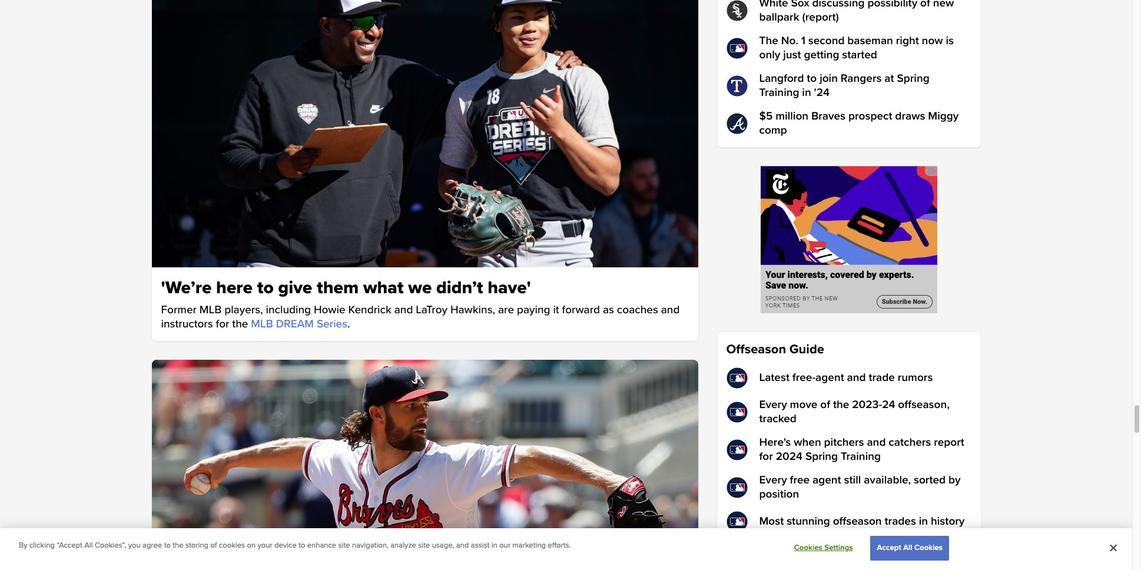 Task type: locate. For each thing, give the bounding box(es) containing it.
and inside former mlb players, including howie kendrick and latroy hawkins, are paying it forward as coaches and instructors for the
[[661, 303, 680, 317]]

agent
[[816, 371, 845, 385], [813, 474, 842, 487]]

0 horizontal spatial cookies
[[795, 543, 823, 553]]

and right coaches
[[661, 303, 680, 317]]

every inside every free agent still available, sorted by position
[[760, 474, 787, 487]]

mlb image inside here's when pitchers and catchers report for 2024 spring training link
[[727, 439, 748, 461]]

agent left still
[[813, 474, 842, 487]]

2 vertical spatial of
[[211, 541, 217, 550]]

clicking
[[29, 541, 55, 550]]

of left new
[[921, 0, 931, 10]]

1 horizontal spatial spring
[[897, 72, 930, 85]]

1 horizontal spatial of
[[821, 398, 831, 412]]

and right the "pitchers"
[[867, 436, 886, 449]]

offseason,
[[898, 398, 950, 412]]

'we're here to give them what we didn't have' image
[[152, 0, 698, 267]]

all right "accept
[[84, 541, 93, 550]]

0 horizontal spatial site
[[338, 541, 350, 550]]

latest free-agent and trade rumors
[[760, 371, 933, 385]]

mlb image left the tracked
[[727, 402, 748, 423]]

in
[[803, 86, 812, 100], [919, 515, 928, 528], [492, 541, 498, 550]]

ballpark
[[760, 11, 800, 24]]

2 mlb image from the top
[[727, 368, 748, 389]]

agent for free-
[[816, 371, 845, 385]]

0 vertical spatial spring
[[897, 72, 930, 85]]

for inside former mlb players, including howie kendrick and latroy hawkins, are paying it forward as coaches and instructors for the
[[216, 317, 229, 331]]

training down langford
[[760, 86, 800, 100]]

2 vertical spatial in
[[492, 541, 498, 550]]

all
[[84, 541, 93, 550], [904, 543, 913, 553]]

former mlb players, including howie kendrick and latroy hawkins, are paying it forward as coaches and instructors for the
[[161, 303, 680, 331]]

1 vertical spatial of
[[821, 398, 831, 412]]

and latroy
[[394, 303, 448, 317]]

of right 'storing'
[[211, 541, 217, 550]]

2 horizontal spatial the
[[833, 398, 850, 412]]

langford
[[760, 72, 804, 85]]

in left '24
[[803, 86, 812, 100]]

2 every from the top
[[760, 474, 787, 487]]

0 horizontal spatial for
[[216, 317, 229, 331]]

every for every free agent still available, sorted by position
[[760, 474, 787, 487]]

1 horizontal spatial cookies
[[915, 543, 943, 553]]

1 horizontal spatial site
[[418, 541, 430, 550]]

draws
[[896, 110, 926, 123]]

discussing
[[813, 0, 865, 10]]

all right accept
[[904, 543, 913, 553]]

mlb image down offseason
[[727, 368, 748, 389]]

1 vertical spatial agent
[[813, 474, 842, 487]]

0 horizontal spatial of
[[211, 541, 217, 550]]

dream
[[276, 317, 314, 331]]

2 horizontal spatial in
[[919, 515, 928, 528]]

1 vertical spatial for
[[760, 450, 773, 464]]

the down players,
[[232, 317, 248, 331]]

for inside here's when pitchers and catchers report for 2024 spring training
[[760, 450, 773, 464]]

to right device
[[299, 541, 305, 550]]

mlb image
[[727, 477, 748, 498]]

mlb up instructors
[[200, 303, 222, 317]]

1 vertical spatial spring
[[806, 450, 838, 464]]

braves
[[812, 110, 846, 123]]

we
[[408, 277, 432, 299]]

'24
[[814, 86, 830, 100]]

1 vertical spatial every
[[760, 474, 787, 487]]

mlb image down mlb image
[[727, 511, 748, 533]]

1 cookies from the left
[[795, 543, 823, 553]]

1 horizontal spatial for
[[760, 450, 773, 464]]

cookies
[[795, 543, 823, 553], [915, 543, 943, 553]]

still
[[844, 474, 861, 487]]

your
[[258, 541, 273, 550]]

4 mlb image from the top
[[727, 439, 748, 461]]

mlb image up mlb image
[[727, 439, 748, 461]]

here's when pitchers and catchers report for 2024 spring training link
[[727, 436, 972, 464]]

and left assist
[[456, 541, 469, 550]]

0 vertical spatial mlb
[[200, 303, 222, 317]]

5 mlb image from the top
[[727, 511, 748, 533]]

and inside privacy alert dialog
[[456, 541, 469, 550]]

$5 million braves prospect draws miggy comp
[[760, 110, 959, 137]]

1 horizontal spatial training
[[841, 450, 881, 464]]

mlb image left 'the'
[[727, 38, 748, 59]]

every
[[760, 398, 787, 412], [760, 474, 787, 487]]

1 site from the left
[[338, 541, 350, 550]]

comp
[[760, 124, 787, 137]]

langford to join rangers at spring training in '24
[[760, 72, 930, 100]]

the
[[760, 34, 779, 48]]

24
[[882, 398, 896, 412]]

rangers
[[841, 72, 882, 85]]

0 vertical spatial in
[[803, 86, 812, 100]]

.
[[348, 317, 350, 331]]

mlb image for latest
[[727, 368, 748, 389]]

every inside the every move of the 2023-24 offseason, tracked
[[760, 398, 787, 412]]

device
[[274, 541, 297, 550]]

stunning
[[787, 515, 830, 528]]

series
[[317, 317, 348, 331]]

for down here's
[[760, 450, 773, 464]]

of right move
[[821, 398, 831, 412]]

mlb image inside the no. 1 second baseman right now is only just getting started link
[[727, 38, 748, 59]]

agent for free
[[813, 474, 842, 487]]

here
[[216, 277, 253, 299]]

2 horizontal spatial of
[[921, 0, 931, 10]]

offseason
[[833, 515, 882, 528]]

1 mlb image from the top
[[727, 38, 748, 59]]

1 every from the top
[[760, 398, 787, 412]]

0 vertical spatial for
[[216, 317, 229, 331]]

most
[[760, 515, 784, 528]]

as
[[603, 303, 614, 317]]

2 cookies from the left
[[915, 543, 943, 553]]

1
[[802, 34, 806, 48]]

assist
[[471, 541, 490, 550]]

of inside the every move of the 2023-24 offseason, tracked
[[821, 398, 831, 412]]

offseason
[[727, 342, 786, 358]]

0 vertical spatial the
[[232, 317, 248, 331]]

spring inside here's when pitchers and catchers report for 2024 spring training
[[806, 450, 838, 464]]

in left the our
[[492, 541, 498, 550]]

0 horizontal spatial in
[[492, 541, 498, 550]]

guide
[[790, 342, 825, 358]]

mlb image
[[727, 38, 748, 59], [727, 368, 748, 389], [727, 402, 748, 423], [727, 439, 748, 461], [727, 511, 748, 533]]

settings
[[825, 543, 853, 553]]

0 horizontal spatial mlb
[[200, 303, 222, 317]]

cookies down stunning
[[795, 543, 823, 553]]

training
[[760, 86, 800, 100], [841, 450, 881, 464]]

for down players,
[[216, 317, 229, 331]]

every up the tracked
[[760, 398, 787, 412]]

0 horizontal spatial the
[[173, 541, 184, 550]]

in inside privacy alert dialog
[[492, 541, 498, 550]]

free-
[[793, 371, 816, 385]]

only
[[760, 48, 781, 62]]

2023-
[[852, 398, 882, 412]]

didn't
[[437, 277, 483, 299]]

0 vertical spatial every
[[760, 398, 787, 412]]

just
[[784, 48, 801, 62]]

in right trades
[[919, 515, 928, 528]]

0 horizontal spatial training
[[760, 86, 800, 100]]

1 vertical spatial in
[[919, 515, 928, 528]]

every up position
[[760, 474, 787, 487]]

rumors
[[898, 371, 933, 385]]

the left 2023-
[[833, 398, 850, 412]]

it
[[553, 303, 559, 317]]

training down the "pitchers"
[[841, 450, 881, 464]]

accept all cookies
[[877, 543, 943, 553]]

mlb image inside "every move of the 2023-24 offseason, tracked" link
[[727, 402, 748, 423]]

to right agree
[[164, 541, 171, 550]]

howie
[[314, 303, 346, 317]]

hawkins,
[[451, 303, 495, 317]]

agent down guide
[[816, 371, 845, 385]]

1 horizontal spatial the
[[232, 317, 248, 331]]

0 vertical spatial agent
[[816, 371, 845, 385]]

0 vertical spatial of
[[921, 0, 931, 10]]

to left join
[[807, 72, 817, 85]]

and
[[661, 303, 680, 317], [847, 371, 866, 385], [867, 436, 886, 449], [456, 541, 469, 550]]

mlb
[[200, 303, 222, 317], [251, 317, 273, 331]]

and inside here's when pitchers and catchers report for 2024 spring training
[[867, 436, 886, 449]]

cookies
[[219, 541, 245, 550]]

0 horizontal spatial spring
[[806, 450, 838, 464]]

site left usage,
[[418, 541, 430, 550]]

spring right at
[[897, 72, 930, 85]]

braves image
[[727, 113, 748, 134]]

spring down when
[[806, 450, 838, 464]]

cookies down history
[[915, 543, 943, 553]]

accept all cookies button
[[871, 536, 950, 561]]

analyze
[[391, 541, 416, 550]]

$5 million braves prospect draws miggy comp link
[[727, 110, 972, 138]]

the left 'storing'
[[173, 541, 184, 550]]

1 horizontal spatial mlb
[[251, 317, 273, 331]]

agent inside every free agent still available, sorted by position
[[813, 474, 842, 487]]

training inside langford to join rangers at spring training in '24
[[760, 86, 800, 100]]

site
[[338, 541, 350, 550], [418, 541, 430, 550]]

2 vertical spatial the
[[173, 541, 184, 550]]

1 horizontal spatial in
[[803, 86, 812, 100]]

advertisement element
[[761, 166, 937, 313]]

possibility
[[868, 0, 918, 10]]

1 vertical spatial training
[[841, 450, 881, 464]]

history
[[931, 515, 965, 528]]

1 horizontal spatial all
[[904, 543, 913, 553]]

spring inside langford to join rangers at spring training in '24
[[897, 72, 930, 85]]

players,
[[225, 303, 263, 317]]

0 vertical spatial training
[[760, 86, 800, 100]]

mlb down players,
[[251, 317, 273, 331]]

most stunning offseason trades in history link
[[727, 511, 972, 533]]

1 vertical spatial the
[[833, 398, 850, 412]]

3 mlb image from the top
[[727, 402, 748, 423]]

former
[[161, 303, 197, 317]]

"accept
[[57, 541, 82, 550]]

million
[[776, 110, 809, 123]]

site right enhance
[[338, 541, 350, 550]]



Task type: vqa. For each thing, say whether or not it's contained in the screenshot.
Twins Image on the right of the page
no



Task type: describe. For each thing, give the bounding box(es) containing it.
you
[[128, 541, 141, 550]]

mlb dream series .
[[251, 317, 350, 331]]

rangers image
[[727, 75, 748, 97]]

latest free-agent and trade rumors link
[[727, 368, 972, 389]]

sorted
[[914, 474, 946, 487]]

by
[[949, 474, 961, 487]]

mlb image for here's
[[727, 439, 748, 461]]

white sox discussing possibility of new ballpark (report) link
[[727, 0, 972, 25]]

cookies inside cookies settings button
[[795, 543, 823, 553]]

the inside former mlb players, including howie kendrick and latroy hawkins, are paying it forward as coaches and instructors for the
[[232, 317, 248, 331]]

prospect
[[849, 110, 893, 123]]

most stunning offseason trades in history
[[760, 515, 965, 528]]

privacy alert dialog
[[0, 529, 1133, 570]]

white sox discussing possibility of new ballpark (report)
[[760, 0, 954, 24]]

offseason guide
[[727, 342, 825, 358]]

every move of the 2023-24 offseason, tracked link
[[727, 398, 972, 426]]

new
[[933, 0, 954, 10]]

marketing
[[513, 541, 546, 550]]

by
[[19, 541, 27, 550]]

them
[[317, 277, 359, 299]]

of inside privacy alert dialog
[[211, 541, 217, 550]]

mlb inside former mlb players, including howie kendrick and latroy hawkins, are paying it forward as coaches and instructors for the
[[200, 303, 222, 317]]

report
[[934, 436, 965, 449]]

mlb image for most
[[727, 511, 748, 533]]

available,
[[864, 474, 911, 487]]

training inside here's when pitchers and catchers report for 2024 spring training
[[841, 450, 881, 464]]

2 site from the left
[[418, 541, 430, 550]]

the inside privacy alert dialog
[[173, 541, 184, 550]]

langford to join rangers at spring training in '24 link
[[727, 72, 972, 100]]

and left the trade
[[847, 371, 866, 385]]

0 horizontal spatial all
[[84, 541, 93, 550]]

now
[[922, 34, 943, 48]]

enhance
[[307, 541, 336, 550]]

efforts.
[[548, 541, 571, 550]]

started
[[843, 48, 878, 62]]

are
[[498, 303, 514, 317]]

catchers
[[889, 436, 931, 449]]

every move of the 2023-24 offseason, tracked
[[760, 398, 950, 426]]

culberson throws his name into the braves' pitching mix image
[[152, 360, 698, 570]]

baseman
[[848, 34, 894, 48]]

navigation,
[[352, 541, 389, 550]]

of inside white sox discussing possibility of new ballpark (report)
[[921, 0, 931, 10]]

on
[[247, 541, 256, 550]]

move
[[790, 398, 818, 412]]

(report)
[[803, 11, 839, 24]]

by clicking "accept all cookies", you agree to the storing of cookies on your device to enhance site navigation, analyze site usage, and assist in our marketing efforts.
[[19, 541, 571, 550]]

trade
[[869, 371, 895, 385]]

usage,
[[432, 541, 454, 550]]

the no. 1 second baseman right now is only just getting started link
[[727, 34, 972, 62]]

cookies settings button
[[787, 537, 861, 560]]

instructors
[[161, 317, 213, 331]]

pitchers
[[824, 436, 864, 449]]

to inside langford to join rangers at spring training in '24
[[807, 72, 817, 85]]

2024
[[776, 450, 803, 464]]

including
[[266, 303, 311, 317]]

'we're here to give them what we didn't have' link
[[161, 277, 689, 299]]

white
[[760, 0, 789, 10]]

every free agent still available, sorted by position
[[760, 474, 961, 501]]

when
[[794, 436, 822, 449]]

second
[[809, 34, 845, 48]]

tracked
[[760, 412, 797, 426]]

our
[[500, 541, 511, 550]]

here's when pitchers and catchers report for 2024 spring training
[[760, 436, 965, 464]]

every free agent still available, sorted by position link
[[727, 474, 972, 502]]

the no. 1 second baseman right now is only just getting started
[[760, 34, 954, 62]]

'we're
[[161, 277, 212, 299]]

join
[[820, 72, 838, 85]]

all inside button
[[904, 543, 913, 553]]

forward
[[562, 303, 600, 317]]

trades
[[885, 515, 917, 528]]

latest
[[760, 371, 790, 385]]

every for every move of the 2023-24 offseason, tracked
[[760, 398, 787, 412]]

agree
[[143, 541, 162, 550]]

accept
[[877, 543, 902, 553]]

have'
[[488, 277, 531, 299]]

coaches
[[617, 303, 658, 317]]

white sox image
[[727, 0, 748, 21]]

in inside langford to join rangers at spring training in '24
[[803, 86, 812, 100]]

1 vertical spatial mlb
[[251, 317, 273, 331]]

mlb image for the
[[727, 38, 748, 59]]

the inside the every move of the 2023-24 offseason, tracked
[[833, 398, 850, 412]]

position
[[760, 488, 799, 501]]

paying
[[517, 303, 550, 317]]

mlb image for every
[[727, 402, 748, 423]]

cookies inside accept all cookies button
[[915, 543, 943, 553]]

cookies",
[[95, 541, 126, 550]]

to left the give
[[257, 277, 274, 299]]

here's
[[760, 436, 791, 449]]

'we're here to give them what we didn't have'
[[161, 277, 531, 299]]

free
[[790, 474, 810, 487]]

what
[[363, 277, 404, 299]]

$5
[[760, 110, 773, 123]]



